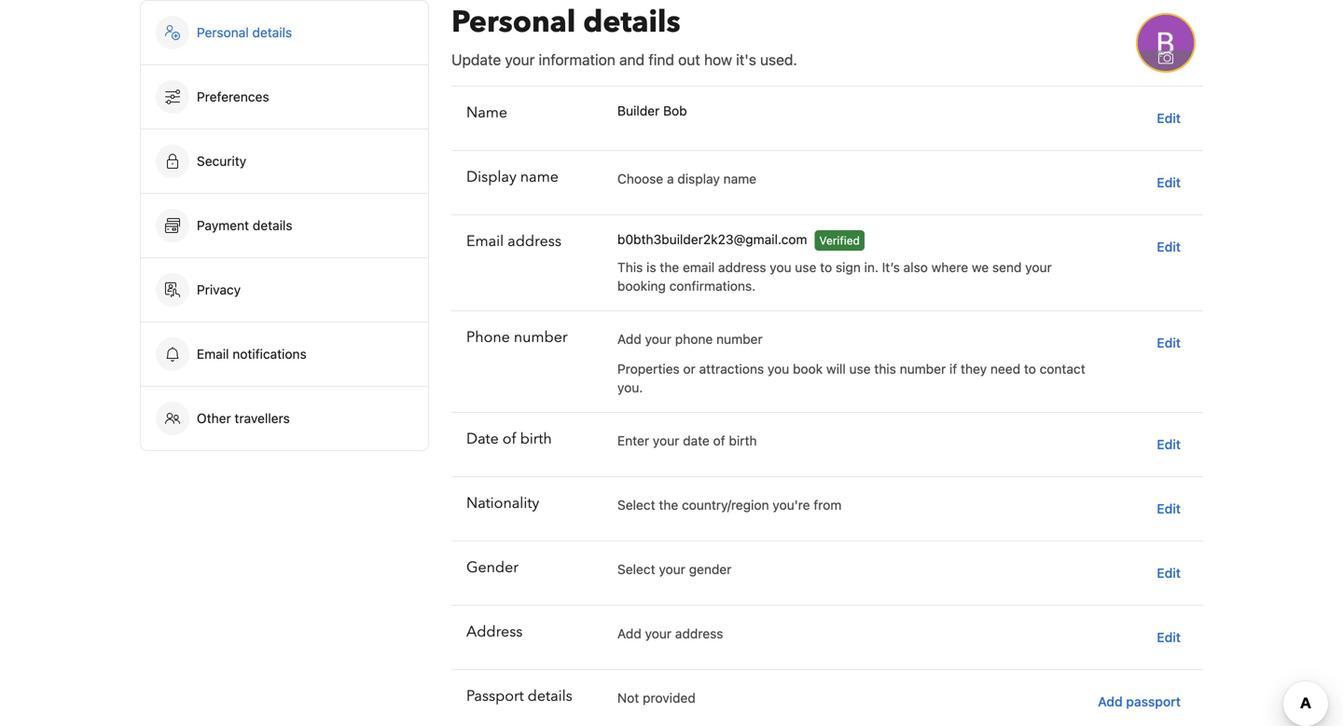 Task type: describe. For each thing, give the bounding box(es) containing it.
other travellers link
[[141, 387, 428, 451]]

choose
[[618, 171, 664, 187]]

select for gender
[[618, 562, 656, 578]]

send
[[993, 260, 1022, 275]]

update
[[452, 51, 501, 69]]

we
[[972, 260, 989, 275]]

display
[[467, 167, 517, 188]]

verified
[[820, 234, 860, 247]]

1 horizontal spatial birth
[[729, 433, 757, 449]]

add your phone number
[[618, 332, 763, 347]]

or
[[683, 362, 696, 377]]

0 vertical spatial address
[[508, 231, 562, 252]]

email notifications link
[[141, 323, 428, 386]]

personal details
[[197, 25, 292, 40]]

b0bth3builder2k23@gmail.com
[[618, 232, 808, 247]]

where
[[932, 260, 969, 275]]

use for phone number
[[850, 362, 871, 377]]

phone
[[467, 328, 510, 348]]

builder bob
[[618, 103, 687, 118]]

to inside properties or attractions you book will use this number if they need to contact you.
[[1024, 362, 1037, 377]]

properties
[[618, 362, 680, 377]]

add passport
[[1098, 695, 1181, 710]]

edit button for phone number
[[1150, 327, 1189, 360]]

name
[[467, 103, 508, 123]]

you inside properties or attractions you book will use this number if they need to contact you.
[[768, 362, 790, 377]]

will
[[827, 362, 846, 377]]

this
[[618, 260, 643, 275]]

edit button for display name
[[1150, 166, 1189, 200]]

passport
[[467, 687, 524, 707]]

nationality
[[467, 494, 540, 514]]

1 horizontal spatial of
[[713, 433, 726, 449]]

other travellers
[[197, 411, 290, 426]]

passport
[[1127, 695, 1181, 710]]

details for personal details
[[252, 25, 292, 40]]

your inside personal details update your information and find out how it's used.
[[505, 51, 535, 69]]

preferences link
[[141, 65, 428, 129]]

edit for date of birth
[[1157, 437, 1181, 453]]

add passport button
[[1091, 686, 1189, 719]]

find
[[649, 51, 675, 69]]

personal for personal details
[[197, 25, 249, 40]]

your for add your address
[[645, 627, 672, 642]]

the inside this is the email address you use to sign in. it's also where we send your booking confirmations.
[[660, 260, 679, 275]]

used.
[[760, 51, 798, 69]]

display name
[[467, 167, 559, 188]]

out
[[678, 51, 701, 69]]

bob
[[663, 103, 687, 118]]

date
[[683, 433, 710, 449]]

they
[[961, 362, 987, 377]]

a
[[667, 171, 674, 187]]

privacy
[[197, 282, 241, 298]]

you.
[[618, 380, 643, 396]]

personal details update your information and find out how it's used.
[[452, 2, 798, 69]]

edit for email address
[[1157, 239, 1181, 255]]

it's
[[882, 260, 900, 275]]

information
[[539, 51, 616, 69]]

security link
[[141, 130, 428, 193]]

edit for phone number
[[1157, 335, 1181, 351]]

is
[[647, 260, 656, 275]]

security
[[197, 153, 247, 169]]

sign
[[836, 260, 861, 275]]

attractions
[[699, 362, 764, 377]]

personal for personal details update your information and find out how it's used.
[[452, 2, 576, 42]]

you're
[[773, 498, 810, 513]]

email for email address
[[467, 231, 504, 252]]

also
[[904, 260, 928, 275]]

privacy link
[[141, 258, 428, 322]]

0 horizontal spatial name
[[520, 167, 559, 188]]

edit for display name
[[1157, 175, 1181, 190]]

and
[[620, 51, 645, 69]]

not
[[618, 691, 639, 706]]

properties or attractions you book will use this number if they need to contact you.
[[618, 362, 1086, 396]]

1 vertical spatial the
[[659, 498, 679, 513]]

notifications
[[233, 347, 307, 362]]

country/region
[[682, 498, 769, 513]]

payment details link
[[141, 194, 428, 258]]

travellers
[[235, 411, 290, 426]]

confirmations.
[[670, 279, 756, 294]]

edit button for nationality
[[1150, 493, 1189, 526]]



Task type: vqa. For each thing, say whether or not it's contained in the screenshot.


Task type: locate. For each thing, give the bounding box(es) containing it.
edit
[[1157, 111, 1181, 126], [1157, 175, 1181, 190], [1157, 239, 1181, 255], [1157, 335, 1181, 351], [1157, 437, 1181, 453], [1157, 502, 1181, 517], [1157, 566, 1181, 581], [1157, 630, 1181, 646]]

0 horizontal spatial number
[[514, 328, 568, 348]]

address up confirmations.
[[718, 260, 766, 275]]

email down display
[[467, 231, 504, 252]]

phone
[[675, 332, 713, 347]]

provided
[[643, 691, 696, 706]]

4 edit from the top
[[1157, 335, 1181, 351]]

3 edit button from the top
[[1150, 230, 1189, 264]]

birth
[[520, 429, 552, 450], [729, 433, 757, 449]]

use right will
[[850, 362, 871, 377]]

3 edit from the top
[[1157, 239, 1181, 255]]

1 vertical spatial use
[[850, 362, 871, 377]]

of right the date
[[713, 433, 726, 449]]

details for payment details
[[253, 218, 293, 233]]

edit button for address
[[1150, 621, 1189, 655]]

to right need
[[1024, 362, 1037, 377]]

0 vertical spatial you
[[770, 260, 792, 275]]

select down enter at the left bottom of the page
[[618, 498, 656, 513]]

number right the phone
[[514, 328, 568, 348]]

add for add passport
[[1098, 695, 1123, 710]]

contact
[[1040, 362, 1086, 377]]

you left sign
[[770, 260, 792, 275]]

display
[[678, 171, 720, 187]]

date
[[467, 429, 499, 450]]

edit button for email address
[[1150, 230, 1189, 264]]

2 edit from the top
[[1157, 175, 1181, 190]]

1 horizontal spatial use
[[850, 362, 871, 377]]

edit button for date of birth
[[1150, 428, 1189, 462]]

8 edit from the top
[[1157, 630, 1181, 646]]

6 edit from the top
[[1157, 502, 1181, 517]]

6 edit button from the top
[[1150, 493, 1189, 526]]

your for select your gender
[[659, 562, 686, 578]]

1 vertical spatial address
[[718, 260, 766, 275]]

7 edit button from the top
[[1150, 557, 1189, 591]]

0 vertical spatial add
[[618, 332, 642, 347]]

use left sign
[[795, 260, 817, 275]]

add for add your address
[[618, 627, 642, 642]]

your
[[505, 51, 535, 69], [1026, 260, 1052, 275], [645, 332, 672, 347], [653, 433, 680, 449], [659, 562, 686, 578], [645, 627, 672, 642]]

add your address
[[618, 627, 723, 642]]

enter your date of birth
[[618, 433, 757, 449]]

gender
[[689, 562, 732, 578]]

phone number
[[467, 328, 568, 348]]

add for add your phone number
[[618, 332, 642, 347]]

use inside this is the email address you use to sign in. it's also where we send your booking confirmations.
[[795, 260, 817, 275]]

number
[[514, 328, 568, 348], [717, 332, 763, 347], [900, 362, 946, 377]]

name
[[520, 167, 559, 188], [724, 171, 757, 187]]

enter
[[618, 433, 649, 449]]

use for email address
[[795, 260, 817, 275]]

4 edit button from the top
[[1150, 327, 1189, 360]]

number up attractions
[[717, 332, 763, 347]]

need
[[991, 362, 1021, 377]]

personal up update
[[452, 2, 576, 42]]

1 vertical spatial add
[[618, 627, 642, 642]]

0 vertical spatial select
[[618, 498, 656, 513]]

add inside dropdown button
[[1098, 695, 1123, 710]]

8 edit button from the top
[[1150, 621, 1189, 655]]

other
[[197, 411, 231, 426]]

this
[[875, 362, 897, 377]]

0 horizontal spatial of
[[503, 429, 517, 450]]

your left gender
[[659, 562, 686, 578]]

details for passport details
[[528, 687, 573, 707]]

2 select from the top
[[618, 562, 656, 578]]

1 horizontal spatial name
[[724, 171, 757, 187]]

1 horizontal spatial number
[[717, 332, 763, 347]]

2 horizontal spatial number
[[900, 362, 946, 377]]

your for enter your date of birth
[[653, 433, 680, 449]]

details right payment
[[253, 218, 293, 233]]

the left country/region
[[659, 498, 679, 513]]

your for add your phone number
[[645, 332, 672, 347]]

details for personal details update your information and find out how it's used.
[[583, 2, 681, 42]]

0 horizontal spatial birth
[[520, 429, 552, 450]]

email address
[[467, 231, 562, 252]]

1 vertical spatial you
[[768, 362, 790, 377]]

1 horizontal spatial email
[[467, 231, 504, 252]]

of
[[503, 429, 517, 450], [713, 433, 726, 449]]

address
[[508, 231, 562, 252], [718, 260, 766, 275], [675, 627, 723, 642]]

email for email notifications
[[197, 347, 229, 362]]

personal inside "personal details" link
[[197, 25, 249, 40]]

the
[[660, 260, 679, 275], [659, 498, 679, 513]]

select your gender
[[618, 562, 732, 578]]

payment
[[197, 218, 249, 233]]

details up and
[[583, 2, 681, 42]]

this is the email address you use to sign in. it's also where we send your booking confirmations.
[[618, 260, 1052, 294]]

email notifications
[[197, 347, 307, 362]]

email left notifications
[[197, 347, 229, 362]]

edit button
[[1150, 102, 1189, 135], [1150, 166, 1189, 200], [1150, 230, 1189, 264], [1150, 327, 1189, 360], [1150, 428, 1189, 462], [1150, 493, 1189, 526], [1150, 557, 1189, 591], [1150, 621, 1189, 655]]

personal
[[452, 2, 576, 42], [197, 25, 249, 40]]

payment details
[[197, 218, 296, 233]]

select up the 'add your address'
[[618, 562, 656, 578]]

if
[[950, 362, 958, 377]]

builder
[[618, 103, 660, 118]]

personal inside personal details update your information and find out how it's used.
[[452, 2, 576, 42]]

edit for name
[[1157, 111, 1181, 126]]

booking
[[618, 279, 666, 294]]

of right date
[[503, 429, 517, 450]]

1 horizontal spatial personal
[[452, 2, 576, 42]]

edit for nationality
[[1157, 502, 1181, 517]]

details up preferences link
[[252, 25, 292, 40]]

0 horizontal spatial to
[[820, 260, 832, 275]]

2 vertical spatial address
[[675, 627, 723, 642]]

add up properties
[[618, 332, 642, 347]]

1 edit button from the top
[[1150, 102, 1189, 135]]

add left passport
[[1098, 695, 1123, 710]]

1 vertical spatial email
[[197, 347, 229, 362]]

details inside personal details update your information and find out how it's used.
[[583, 2, 681, 42]]

your right send
[[1026, 260, 1052, 275]]

you left book
[[768, 362, 790, 377]]

2 edit button from the top
[[1150, 166, 1189, 200]]

details right the 'passport'
[[528, 687, 573, 707]]

use inside properties or attractions you book will use this number if they need to contact you.
[[850, 362, 871, 377]]

not provided
[[618, 691, 696, 706]]

0 horizontal spatial use
[[795, 260, 817, 275]]

1 horizontal spatial to
[[1024, 362, 1037, 377]]

email
[[683, 260, 715, 275]]

add
[[618, 332, 642, 347], [618, 627, 642, 642], [1098, 695, 1123, 710]]

your right update
[[505, 51, 535, 69]]

it's
[[736, 51, 757, 69]]

passport details
[[467, 687, 573, 707]]

your up not provided at the bottom of page
[[645, 627, 672, 642]]

0 vertical spatial to
[[820, 260, 832, 275]]

you inside this is the email address you use to sign in. it's also where we send your booking confirmations.
[[770, 260, 792, 275]]

address inside this is the email address you use to sign in. it's also where we send your booking confirmations.
[[718, 260, 766, 275]]

1 vertical spatial select
[[618, 562, 656, 578]]

birth right the date
[[729, 433, 757, 449]]

edit button for gender
[[1150, 557, 1189, 591]]

choose a display name
[[618, 171, 757, 187]]

1 edit from the top
[[1157, 111, 1181, 126]]

0 horizontal spatial personal
[[197, 25, 249, 40]]

birth right date
[[520, 429, 552, 450]]

5 edit from the top
[[1157, 437, 1181, 453]]

edit for gender
[[1157, 566, 1181, 581]]

0 vertical spatial use
[[795, 260, 817, 275]]

preferences
[[197, 89, 269, 105]]

personal up preferences
[[197, 25, 249, 40]]

7 edit from the top
[[1157, 566, 1181, 581]]

5 edit button from the top
[[1150, 428, 1189, 462]]

to left sign
[[820, 260, 832, 275]]

details
[[583, 2, 681, 42], [252, 25, 292, 40], [253, 218, 293, 233], [528, 687, 573, 707]]

select for nationality
[[618, 498, 656, 513]]

use
[[795, 260, 817, 275], [850, 362, 871, 377]]

0 horizontal spatial email
[[197, 347, 229, 362]]

to inside this is the email address you use to sign in. it's also where we send your booking confirmations.
[[820, 260, 832, 275]]

0 vertical spatial email
[[467, 231, 504, 252]]

number left if
[[900, 362, 946, 377]]

date of birth
[[467, 429, 552, 450]]

from
[[814, 498, 842, 513]]

edit for address
[[1157, 630, 1181, 646]]

in.
[[865, 260, 879, 275]]

address
[[467, 622, 523, 643]]

address down display name
[[508, 231, 562, 252]]

1 select from the top
[[618, 498, 656, 513]]

your up properties
[[645, 332, 672, 347]]

how
[[704, 51, 732, 69]]

book
[[793, 362, 823, 377]]

address down gender
[[675, 627, 723, 642]]

gender
[[467, 558, 519, 578]]

edit button for name
[[1150, 102, 1189, 135]]

personal details link
[[141, 1, 428, 64]]

1 vertical spatial to
[[1024, 362, 1037, 377]]

number inside properties or attractions you book will use this number if they need to contact you.
[[900, 362, 946, 377]]

0 vertical spatial the
[[660, 260, 679, 275]]

your inside this is the email address you use to sign in. it's also where we send your booking confirmations.
[[1026, 260, 1052, 275]]

email inside "link"
[[197, 347, 229, 362]]

the right is
[[660, 260, 679, 275]]

your left the date
[[653, 433, 680, 449]]

add up the not
[[618, 627, 642, 642]]

email
[[467, 231, 504, 252], [197, 347, 229, 362]]

2 vertical spatial add
[[1098, 695, 1123, 710]]

select the country/region you're from
[[618, 498, 842, 513]]

select
[[618, 498, 656, 513], [618, 562, 656, 578]]



